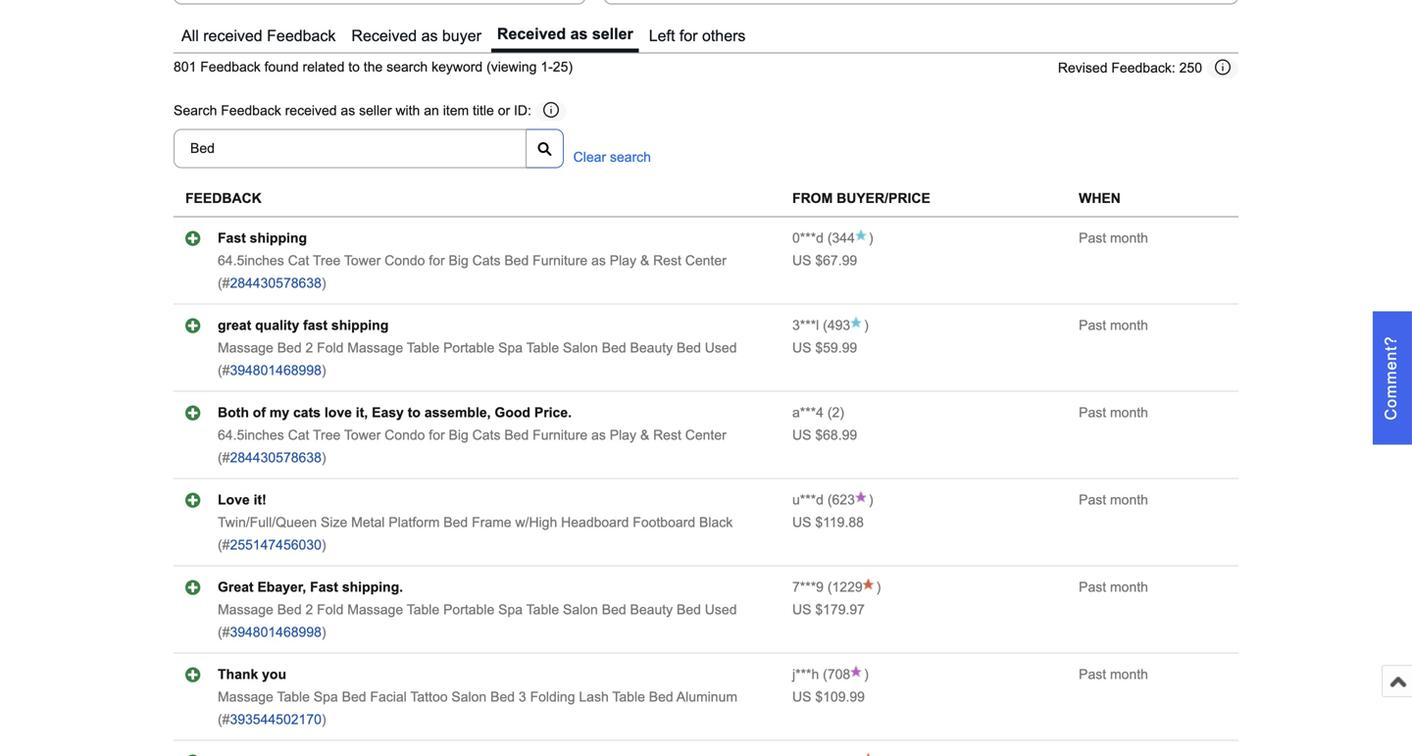 Task type: vqa. For each thing, say whether or not it's contained in the screenshot.
Ads inside the eBay Ads can help you build your business on eBay with effective advertising tools that create a meaningful connection between you and eBay's global community of passionate buyers - and help you sell your items faster. Stand out among billions of listings on eBay by putting your items in front of interested buyers no matter the size of your budget.
no



Task type: locate. For each thing, give the bounding box(es) containing it.
us
[[792, 253, 811, 268], [792, 340, 811, 356], [792, 428, 811, 443], [792, 515, 811, 530], [792, 602, 811, 617], [792, 690, 811, 705]]

keyword
[[432, 60, 483, 75]]

table
[[407, 340, 440, 356], [526, 340, 559, 356], [407, 602, 440, 617], [526, 602, 559, 617], [277, 690, 310, 705], [612, 690, 645, 705]]

1 vertical spatial cat
[[288, 428, 309, 443]]

when
[[1079, 191, 1121, 206]]

massage bed 2 fold massage table portable spa table salon bed beauty bed used (#
[[218, 340, 737, 378], [218, 602, 737, 640]]

0 vertical spatial seller
[[592, 25, 633, 42]]

received
[[497, 25, 566, 42], [351, 27, 417, 44]]

2 394801468998 ) from the top
[[230, 625, 326, 640]]

salon up lash
[[563, 602, 598, 617]]

title
[[473, 103, 494, 118]]

1 & from the top
[[640, 253, 649, 268]]

spa for shipping
[[498, 340, 523, 356]]

2 64.5inches from the top
[[218, 428, 284, 443]]

6 (# from the top
[[218, 712, 230, 727]]

1 us from the top
[[792, 253, 811, 268]]

feedback down all received feedback button
[[200, 60, 261, 75]]

1 vertical spatial big
[[449, 428, 468, 443]]

massage bed 2 fold massage table portable spa table salon bed beauty bed used (# for great ebayer, fast shipping.
[[218, 602, 737, 640]]

beauty for us $179.97
[[630, 602, 673, 617]]

1 vertical spatial &
[[640, 428, 649, 443]]

massage bed 2 fold massage table portable spa table salon bed beauty bed used (# up "assemble,"
[[218, 340, 737, 378]]

394801468998 link up you
[[230, 625, 322, 640]]

5 us from the top
[[792, 602, 811, 617]]

1 condo from the top
[[385, 253, 425, 268]]

past month element for $179.97
[[1079, 580, 1148, 595]]

past month element
[[1079, 231, 1148, 246], [1079, 318, 1148, 333], [1079, 405, 1148, 420], [1079, 492, 1148, 508], [1079, 580, 1148, 595], [1079, 667, 1148, 682]]

feedback up found
[[267, 27, 336, 44]]

thank you element
[[218, 667, 286, 682]]

fast
[[218, 231, 246, 246], [310, 580, 338, 595]]

buyer
[[442, 27, 481, 44]]

0 vertical spatial spa
[[498, 340, 523, 356]]

found
[[264, 60, 299, 75]]

feedback left by buyer. element up $68.99
[[792, 405, 824, 420]]

2 big from the top
[[449, 428, 468, 443]]

it,
[[356, 405, 368, 420]]

tower down it,
[[344, 428, 381, 443]]

1 284430578638 ) from the top
[[230, 276, 326, 291]]

284430578638 up it!
[[230, 450, 322, 465]]

1 vertical spatial 284430578638 )
[[230, 450, 326, 465]]

1 vertical spatial cats
[[472, 428, 501, 443]]

( right j***h
[[823, 667, 827, 682]]

2 beauty from the top
[[630, 602, 673, 617]]

tree
[[313, 253, 341, 268], [313, 428, 341, 443]]

1 vertical spatial shipping
[[331, 318, 389, 333]]

massage
[[218, 340, 273, 356], [347, 340, 403, 356], [218, 602, 273, 617], [347, 602, 403, 617], [218, 690, 273, 705]]

801 feedback found related to the search keyword (viewing 1-25)
[[174, 60, 573, 75]]

1 vertical spatial feedback
[[200, 60, 261, 75]]

( 708
[[819, 667, 850, 682]]

search
[[174, 103, 217, 118]]

received inside button
[[203, 27, 263, 44]]

others
[[702, 27, 746, 44]]

us down u***d
[[792, 515, 811, 530]]

1 vertical spatial 394801468998
[[230, 625, 322, 640]]

394801468998 for quality
[[230, 363, 322, 378]]

1 fold from the top
[[317, 340, 344, 356]]

tattoo
[[410, 690, 448, 705]]

used for us $59.99
[[705, 340, 737, 356]]

394801468998 )
[[230, 363, 326, 378], [230, 625, 326, 640]]

394801468998 ) up you
[[230, 625, 326, 640]]

2 vertical spatial feedback
[[221, 103, 281, 118]]

spa down twin/full/queen size metal platform bed frame w/high headboard footboard black (#
[[498, 602, 523, 617]]

0 vertical spatial furniture
[[533, 253, 588, 268]]

spa up 'good'
[[498, 340, 523, 356]]

1 horizontal spatial search
[[610, 150, 651, 165]]

salon for great quality fast shipping
[[563, 340, 598, 356]]

rest for us $68.99
[[653, 428, 681, 443]]

us down 0***d
[[792, 253, 811, 268]]

seller left left
[[592, 25, 633, 42]]

center
[[685, 253, 726, 268], [685, 428, 726, 443]]

from buyer/price element
[[792, 191, 930, 206]]

bed
[[504, 253, 529, 268], [277, 340, 302, 356], [602, 340, 626, 356], [677, 340, 701, 356], [504, 428, 529, 443], [444, 515, 468, 530], [277, 602, 302, 617], [602, 602, 626, 617], [677, 602, 701, 617], [342, 690, 366, 705], [490, 690, 515, 705], [649, 690, 673, 705]]

table down the w/high
[[526, 602, 559, 617]]

2 vertical spatial spa
[[314, 690, 338, 705]]

1 vertical spatial condo
[[385, 428, 425, 443]]

2 for shipping.
[[305, 602, 313, 617]]

cats
[[472, 253, 501, 268], [472, 428, 501, 443]]

1 play from the top
[[610, 253, 636, 268]]

0 vertical spatial 284430578638 )
[[230, 276, 326, 291]]

284430578638 for of
[[230, 450, 322, 465]]

284430578638 ) down my
[[230, 450, 326, 465]]

search down received as buyer button
[[386, 60, 428, 75]]

6 past from the top
[[1079, 667, 1106, 682]]

4 past month element from the top
[[1079, 492, 1148, 508]]

2 vertical spatial 2
[[305, 602, 313, 617]]

0 horizontal spatial to
[[348, 60, 360, 75]]

feedback:
[[1111, 60, 1175, 76]]

1 284430578638 link from the top
[[230, 276, 322, 291]]

search right clear
[[610, 150, 651, 165]]

feedback left by buyer. element up us $67.99
[[792, 231, 824, 246]]

great
[[218, 580, 254, 595]]

past for $119.88
[[1079, 492, 1106, 508]]

feedback left by buyer. element up us $109.99
[[792, 667, 819, 682]]

feedback left by buyer. element up us $119.88
[[792, 492, 824, 508]]

2 rest from the top
[[653, 428, 681, 443]]

1 massage bed 2 fold massage table portable spa table salon bed beauty bed used (# from the top
[[218, 340, 737, 378]]

received right all
[[203, 27, 263, 44]]

0 vertical spatial center
[[685, 253, 726, 268]]

portable up "assemble,"
[[443, 340, 494, 356]]

1 vertical spatial 64.5inches cat tree tower condo for big cats bed furniture as play & rest center (#
[[218, 428, 726, 465]]

rest for us $67.99
[[653, 253, 681, 268]]

0 vertical spatial 284430578638
[[230, 276, 322, 291]]

us down j***h
[[792, 690, 811, 705]]

64.5inches down the of on the left of page
[[218, 428, 284, 443]]

massage bed 2 fold massage table portable spa table salon bed beauty bed used (# up massage table spa bed facial tattoo salon bed 3 folding lash table bed aluminum (#
[[218, 602, 737, 640]]

250
[[1179, 60, 1202, 76]]

1 vertical spatial rest
[[653, 428, 681, 443]]

1 64.5inches from the top
[[218, 253, 284, 268]]

284430578638 link up it!
[[230, 450, 322, 465]]

fold down great ebayer, fast shipping.
[[317, 602, 344, 617]]

( inside a***4 ( 2 ) us $68.99
[[827, 405, 832, 420]]

1 cats from the top
[[472, 253, 501, 268]]

4 (# from the top
[[218, 538, 230, 553]]

condo for shipping
[[385, 253, 425, 268]]

1 beauty from the top
[[630, 340, 673, 356]]

frame
[[472, 515, 511, 530]]

2 & from the top
[[640, 428, 649, 443]]

0 vertical spatial beauty
[[630, 340, 673, 356]]

0 horizontal spatial received
[[203, 27, 263, 44]]

us down the a***4
[[792, 428, 811, 443]]

2 past month element from the top
[[1079, 318, 1148, 333]]

1 vertical spatial 284430578638
[[230, 450, 322, 465]]

big
[[449, 253, 468, 268], [449, 428, 468, 443]]

2 (# from the top
[[218, 363, 230, 378]]

past month for us $59.99
[[1079, 318, 1148, 333]]

0 vertical spatial for
[[679, 27, 698, 44]]

1 feedback left by buyer. element from the top
[[792, 231, 824, 246]]

past for $59.99
[[1079, 318, 1106, 333]]

5 past month element from the top
[[1079, 580, 1148, 595]]

0 vertical spatial used
[[705, 340, 737, 356]]

& for us $67.99
[[640, 253, 649, 268]]

as inside button
[[570, 25, 588, 42]]

0 vertical spatial 2
[[305, 340, 313, 356]]

6 us from the top
[[792, 690, 811, 705]]

5 past from the top
[[1079, 580, 1106, 595]]

1 vertical spatial tower
[[344, 428, 381, 443]]

fold for fast
[[317, 602, 344, 617]]

love it! element
[[218, 492, 267, 508]]

us for j***h
[[792, 690, 811, 705]]

2 cat from the top
[[288, 428, 309, 443]]

0 horizontal spatial shipping
[[250, 231, 307, 246]]

( right the 3***l
[[823, 318, 827, 333]]

received inside button
[[497, 25, 566, 42]]

2 394801468998 link from the top
[[230, 625, 322, 640]]

( 623
[[824, 492, 855, 508]]

2 tower from the top
[[344, 428, 381, 443]]

thank you
[[218, 667, 286, 682]]

2 394801468998 from the top
[[230, 625, 322, 640]]

1 center from the top
[[685, 253, 726, 268]]

feedback left by buyer. element
[[792, 231, 824, 246], [792, 318, 819, 333], [792, 405, 824, 420], [792, 492, 824, 508], [792, 580, 824, 595], [792, 667, 819, 682]]

feedback left by buyer. element containing 3***l
[[792, 318, 819, 333]]

fast right ebayer,
[[310, 580, 338, 595]]

3 past month element from the top
[[1079, 405, 1148, 420]]

0 vertical spatial tower
[[344, 253, 381, 268]]

1 past month element from the top
[[1079, 231, 1148, 246]]

2 us from the top
[[792, 340, 811, 356]]

center for us $68.99
[[685, 428, 726, 443]]

shipping
[[250, 231, 307, 246], [331, 318, 389, 333]]

2 past month from the top
[[1079, 318, 1148, 333]]

0 vertical spatial 394801468998 link
[[230, 363, 322, 378]]

5 past month from the top
[[1079, 580, 1148, 595]]

0 vertical spatial to
[[348, 60, 360, 75]]

2 vertical spatial for
[[429, 428, 445, 443]]

shipping.
[[342, 580, 403, 595]]

0 vertical spatial tree
[[313, 253, 341, 268]]

1 vertical spatial beauty
[[630, 602, 673, 617]]

1 vertical spatial 394801468998 link
[[230, 625, 322, 640]]

received as seller
[[497, 25, 633, 42]]

4 month from the top
[[1110, 492, 1148, 508]]

table up 393544502170 )
[[277, 690, 310, 705]]

2 tree from the top
[[313, 428, 341, 443]]

0 vertical spatial condo
[[385, 253, 425, 268]]

you
[[262, 667, 286, 682]]

2 vertical spatial salon
[[451, 690, 487, 705]]

255147456030
[[230, 538, 322, 553]]

284430578638 link
[[230, 276, 322, 291], [230, 450, 322, 465]]

feedback left by buyer. element for us $179.97
[[792, 580, 824, 595]]

to left 'the'
[[348, 60, 360, 75]]

beauty
[[630, 340, 673, 356], [630, 602, 673, 617]]

1 vertical spatial seller
[[359, 103, 392, 118]]

love
[[324, 405, 352, 420]]

3 feedback left by buyer. element from the top
[[792, 405, 824, 420]]

1 big from the top
[[449, 253, 468, 268]]

1 (# from the top
[[218, 276, 230, 291]]

2 month from the top
[[1110, 318, 1148, 333]]

of
[[253, 405, 266, 420]]

month for $119.88
[[1110, 492, 1148, 508]]

64.5inches for of
[[218, 428, 284, 443]]

0 vertical spatial rest
[[653, 253, 681, 268]]

0 vertical spatial 64.5inches
[[218, 253, 284, 268]]

0 vertical spatial big
[[449, 253, 468, 268]]

0 vertical spatial feedback
[[267, 27, 336, 44]]

2 used from the top
[[705, 602, 737, 617]]

shipping down feedback element
[[250, 231, 307, 246]]

0 vertical spatial shipping
[[250, 231, 307, 246]]

( right u***d
[[827, 492, 832, 508]]

search feedback received as seller with an item title or id:
[[174, 103, 531, 118]]

massage for thank you
[[218, 690, 273, 705]]

1 284430578638 from the top
[[230, 276, 322, 291]]

w/high
[[515, 515, 557, 530]]

shipping right fast
[[331, 318, 389, 333]]

1 vertical spatial tree
[[313, 428, 341, 443]]

for for a***4
[[429, 428, 445, 443]]

massage bed 2 fold massage table portable spa table salon bed beauty bed used (# for great quality fast shipping
[[218, 340, 737, 378]]

seller left with
[[359, 103, 392, 118]]

feedback left by buyer. element for us $109.99
[[792, 667, 819, 682]]

$59.99
[[815, 340, 857, 356]]

64.5inches cat tree tower condo for big cats bed furniture as play & rest center (#
[[218, 253, 726, 291], [218, 428, 726, 465]]

6 past month from the top
[[1079, 667, 1148, 682]]

1 month from the top
[[1110, 231, 1148, 246]]

64.5inches cat tree tower condo for big cats bed furniture as play & rest center (# for both of my cats love it, easy to assemble, good price.
[[218, 428, 726, 465]]

2 284430578638 from the top
[[230, 450, 322, 465]]

spa up 393544502170 )
[[314, 690, 338, 705]]

1 horizontal spatial received
[[285, 103, 337, 118]]

us down the 3***l
[[792, 340, 811, 356]]

spa for shipping.
[[498, 602, 523, 617]]

1 vertical spatial 2
[[832, 405, 840, 420]]

1 portable from the top
[[443, 340, 494, 356]]

1 tower from the top
[[344, 253, 381, 268]]

quality
[[255, 318, 299, 333]]

massage for great quality fast shipping
[[218, 340, 273, 356]]

0 vertical spatial play
[[610, 253, 636, 268]]

1 horizontal spatial seller
[[592, 25, 633, 42]]

394801468998 up you
[[230, 625, 322, 640]]

(# inside massage table spa bed facial tattoo salon bed 3 folding lash table bed aluminum (#
[[218, 712, 230, 727]]

play
[[610, 253, 636, 268], [610, 428, 636, 443]]

portable down twin/full/queen size metal platform bed frame w/high headboard footboard black (#
[[443, 602, 494, 617]]

393544502170 link
[[230, 712, 322, 727]]

fast down feedback element
[[218, 231, 246, 246]]

to right easy on the left of the page
[[408, 405, 421, 420]]

feedback left by buyer. element up us $179.97
[[792, 580, 824, 595]]

for
[[679, 27, 698, 44], [429, 253, 445, 268], [429, 428, 445, 443]]

2
[[305, 340, 313, 356], [832, 405, 840, 420], [305, 602, 313, 617]]

1 vertical spatial spa
[[498, 602, 523, 617]]

2 massage bed 2 fold massage table portable spa table salon bed beauty bed used (# from the top
[[218, 602, 737, 640]]

(
[[827, 231, 832, 246], [823, 318, 827, 333], [827, 405, 832, 420], [827, 492, 832, 508], [827, 580, 832, 595], [823, 667, 827, 682]]

1 394801468998 from the top
[[230, 363, 322, 378]]

2 fold from the top
[[317, 602, 344, 617]]

fast shipping element
[[218, 231, 307, 246]]

2 down great ebayer, fast shipping.
[[305, 602, 313, 617]]

1 vertical spatial center
[[685, 428, 726, 443]]

used
[[705, 340, 737, 356], [705, 602, 737, 617]]

as inside button
[[421, 27, 438, 44]]

1 vertical spatial portable
[[443, 602, 494, 617]]

6 past month element from the top
[[1079, 667, 1148, 682]]

past for $179.97
[[1079, 580, 1106, 595]]

feedback left by buyer. element up us $59.99
[[792, 318, 819, 333]]

4 past month from the top
[[1079, 492, 1148, 508]]

1 past month from the top
[[1079, 231, 1148, 246]]

us for 7***9
[[792, 602, 811, 617]]

0 horizontal spatial search
[[386, 60, 428, 75]]

0 vertical spatial salon
[[563, 340, 598, 356]]

( right "7***9" at right bottom
[[827, 580, 832, 595]]

( for 493
[[823, 318, 827, 333]]

table right lash
[[612, 690, 645, 705]]

6 month from the top
[[1110, 667, 1148, 682]]

394801468998 link
[[230, 363, 322, 378], [230, 625, 322, 640]]

comment?
[[1382, 336, 1400, 420]]

1 vertical spatial furniture
[[533, 428, 588, 443]]

tower up the great quality fast shipping element
[[344, 253, 381, 268]]

2 284430578638 link from the top
[[230, 450, 322, 465]]

us down "7***9" at right bottom
[[792, 602, 811, 617]]

month for $67.99
[[1110, 231, 1148, 246]]

0 vertical spatial 394801468998 )
[[230, 363, 326, 378]]

1 past from the top
[[1079, 231, 1106, 246]]

cat down cats
[[288, 428, 309, 443]]

buyer/price
[[837, 191, 930, 206]]

tree up fast
[[313, 253, 341, 268]]

past month for us $109.99
[[1079, 667, 1148, 682]]

284430578638 ) up the quality
[[230, 276, 326, 291]]

4 past from the top
[[1079, 492, 1106, 508]]

394801468998 ) up my
[[230, 363, 326, 378]]

1 vertical spatial for
[[429, 253, 445, 268]]

received up the 1-
[[497, 25, 566, 42]]

1 vertical spatial search
[[610, 150, 651, 165]]

furniture
[[533, 253, 588, 268], [533, 428, 588, 443]]

cat
[[288, 253, 309, 268], [288, 428, 309, 443]]

salon for great ebayer, fast shipping.
[[563, 602, 598, 617]]

2 condo from the top
[[385, 428, 425, 443]]

e.g. Vintage 1970's Gibson Guitars text field
[[174, 129, 527, 168]]

1 tree from the top
[[313, 253, 341, 268]]

1 cat from the top
[[288, 253, 309, 268]]

1 used from the top
[[705, 340, 737, 356]]

0 vertical spatial 64.5inches cat tree tower condo for big cats bed furniture as play & rest center (#
[[218, 253, 726, 291]]

with
[[396, 103, 420, 118]]

play for us $68.99
[[610, 428, 636, 443]]

0 vertical spatial massage bed 2 fold massage table portable spa table salon bed beauty bed used (#
[[218, 340, 737, 378]]

1 vertical spatial to
[[408, 405, 421, 420]]

us $59.99
[[792, 340, 857, 356]]

0 vertical spatial fold
[[317, 340, 344, 356]]

2 down fast
[[305, 340, 313, 356]]

great ebayer, fast shipping. element
[[218, 580, 403, 595]]

1 64.5inches cat tree tower condo for big cats bed furniture as play & rest center (# from the top
[[218, 253, 726, 291]]

( right the a***4
[[827, 405, 832, 420]]

2 center from the top
[[685, 428, 726, 443]]

feedback left by buyer. element containing u***d
[[792, 492, 824, 508]]

4 feedback left by buyer. element from the top
[[792, 492, 824, 508]]

month for $59.99
[[1110, 318, 1148, 333]]

table up both of my cats love it, easy to assemble, good price.
[[407, 340, 440, 356]]

623
[[832, 492, 855, 508]]

received up 'the'
[[351, 27, 417, 44]]

$119.88
[[815, 515, 864, 530]]

64.5inches down fast shipping
[[218, 253, 284, 268]]

us $119.88
[[792, 515, 864, 530]]

both
[[218, 405, 249, 420]]

4 us from the top
[[792, 515, 811, 530]]

1 vertical spatial 64.5inches
[[218, 428, 284, 443]]

1 horizontal spatial received
[[497, 25, 566, 42]]

0 vertical spatial portable
[[443, 340, 494, 356]]

feedback down found
[[221, 103, 281, 118]]

1 vertical spatial play
[[610, 428, 636, 443]]

1 furniture from the top
[[533, 253, 588, 268]]

the
[[364, 60, 383, 75]]

salon up 'price.' in the bottom of the page
[[563, 340, 598, 356]]

received
[[203, 27, 263, 44], [285, 103, 337, 118]]

0 horizontal spatial fast
[[218, 231, 246, 246]]

spa inside massage table spa bed facial tattoo salon bed 3 folding lash table bed aluminum (#
[[314, 690, 338, 705]]

fast
[[303, 318, 328, 333]]

1 vertical spatial used
[[705, 602, 737, 617]]

feedback left by buyer. element containing 7***9
[[792, 580, 824, 595]]

5 month from the top
[[1110, 580, 1148, 595]]

0 horizontal spatial seller
[[359, 103, 392, 118]]

tree down love
[[313, 428, 341, 443]]

to
[[348, 60, 360, 75], [408, 405, 421, 420]]

revised feedback: 250
[[1058, 60, 1202, 76]]

1 vertical spatial massage bed 2 fold massage table portable spa table salon bed beauty bed used (#
[[218, 602, 737, 640]]

big for both of my cats love it, easy to assemble, good price.
[[449, 428, 468, 443]]

cat down fast shipping
[[288, 253, 309, 268]]

0 vertical spatial received
[[203, 27, 263, 44]]

tower
[[344, 253, 381, 268], [344, 428, 381, 443]]

condo for of
[[385, 428, 425, 443]]

284430578638
[[230, 276, 322, 291], [230, 450, 322, 465]]

feedback left by buyer. element containing j***h
[[792, 667, 819, 682]]

394801468998 ) for ebayer,
[[230, 625, 326, 640]]

0 vertical spatial 284430578638 link
[[230, 276, 322, 291]]

0 vertical spatial cats
[[472, 253, 501, 268]]

2 feedback left by buyer. element from the top
[[792, 318, 819, 333]]

( right 0***d
[[827, 231, 832, 246]]

cats
[[293, 405, 321, 420]]

search inside button
[[610, 150, 651, 165]]

tree for of
[[313, 428, 341, 443]]

0 horizontal spatial received
[[351, 27, 417, 44]]

massage inside massage table spa bed facial tattoo salon bed 3 folding lash table bed aluminum (#
[[218, 690, 273, 705]]

284430578638 up the quality
[[230, 276, 322, 291]]

1 vertical spatial fast
[[310, 580, 338, 595]]

2 portable from the top
[[443, 602, 494, 617]]

2 284430578638 ) from the top
[[230, 450, 326, 465]]

fold down fast
[[317, 340, 344, 356]]

394801468998 link up my
[[230, 363, 322, 378]]

6 feedback left by buyer. element from the top
[[792, 667, 819, 682]]

1 394801468998 ) from the top
[[230, 363, 326, 378]]

1 rest from the top
[[653, 253, 681, 268]]

feedback left by buyer. element containing a***4
[[792, 405, 824, 420]]

table up 'price.' in the bottom of the page
[[526, 340, 559, 356]]

5 feedback left by buyer. element from the top
[[792, 580, 824, 595]]

3 us from the top
[[792, 428, 811, 443]]

2 cats from the top
[[472, 428, 501, 443]]

1 394801468998 link from the top
[[230, 363, 322, 378]]

2 furniture from the top
[[533, 428, 588, 443]]

1 vertical spatial 284430578638 link
[[230, 450, 322, 465]]

1 vertical spatial salon
[[563, 602, 598, 617]]

) inside a***4 ( 2 ) us $68.99
[[840, 405, 844, 420]]

feedback left by buyer. element containing 0***d
[[792, 231, 824, 246]]

0 vertical spatial cat
[[288, 253, 309, 268]]

left for others
[[649, 27, 746, 44]]

394801468998 up my
[[230, 363, 322, 378]]

us for u***d
[[792, 515, 811, 530]]

0 vertical spatial &
[[640, 253, 649, 268]]

2 up $68.99
[[832, 405, 840, 420]]

received inside button
[[351, 27, 417, 44]]

2 play from the top
[[610, 428, 636, 443]]

1 vertical spatial 394801468998 )
[[230, 625, 326, 640]]

2 64.5inches cat tree tower condo for big cats bed furniture as play & rest center (# from the top
[[218, 428, 726, 465]]

2 past from the top
[[1079, 318, 1106, 333]]

received down related
[[285, 103, 337, 118]]

284430578638 link up the quality
[[230, 276, 322, 291]]

1 vertical spatial fold
[[317, 602, 344, 617]]

salon right 'tattoo'
[[451, 690, 487, 705]]

0 vertical spatial 394801468998
[[230, 363, 322, 378]]



Task type: describe. For each thing, give the bounding box(es) containing it.
us $109.99
[[792, 690, 865, 705]]

past month element for $67.99
[[1079, 231, 1148, 246]]

left for others button
[[643, 20, 752, 52]]

ebayer,
[[257, 580, 306, 595]]

received as buyer
[[351, 27, 481, 44]]

lash
[[579, 690, 609, 705]]

1 horizontal spatial fast
[[310, 580, 338, 595]]

255147456030 link
[[230, 538, 322, 553]]

us $179.97
[[792, 602, 865, 617]]

284430578638 for shipping
[[230, 276, 322, 291]]

play for us $67.99
[[610, 253, 636, 268]]

2 inside a***4 ( 2 ) us $68.99
[[832, 405, 840, 420]]

past month element for $119.88
[[1079, 492, 1148, 508]]

seller inside button
[[592, 25, 633, 42]]

feedback left by buyer. element for us $59.99
[[792, 318, 819, 333]]

massage table spa bed facial tattoo salon bed 3 folding lash table bed aluminum (#
[[218, 690, 737, 727]]

portable for great ebayer, fast shipping.
[[443, 602, 494, 617]]

both of my cats love it, easy to assemble, good price. element
[[218, 405, 572, 420]]

footboard
[[633, 515, 695, 530]]

394801468998 ) for quality
[[230, 363, 326, 378]]

or
[[498, 103, 510, 118]]

801
[[174, 60, 196, 75]]

platform
[[389, 515, 440, 530]]

feedback element
[[185, 191, 262, 206]]

month for $109.99
[[1110, 667, 1148, 682]]

massage for great ebayer, fast shipping.
[[218, 602, 273, 617]]

an
[[424, 103, 439, 118]]

2 for shipping
[[305, 340, 313, 356]]

received for received as buyer
[[351, 27, 417, 44]]

metal
[[351, 515, 385, 530]]

7***9
[[792, 580, 824, 595]]

us for 0***d
[[792, 253, 811, 268]]

1 horizontal spatial to
[[408, 405, 421, 420]]

64.5inches cat tree tower condo for big cats bed furniture as play & rest center (# for fast shipping
[[218, 253, 726, 291]]

tower for of
[[344, 428, 381, 443]]

cats for both of my cats love it, easy to assemble, good price.
[[472, 428, 501, 443]]

comment? link
[[1373, 311, 1412, 445]]

portable for great quality fast shipping
[[443, 340, 494, 356]]

received as seller button
[[491, 20, 639, 52]]

from buyer/price
[[792, 191, 930, 206]]

beauty for us $59.99
[[630, 340, 673, 356]]

price.
[[534, 405, 572, 420]]

month for $179.97
[[1110, 580, 1148, 595]]

feedback
[[185, 191, 262, 206]]

good
[[495, 405, 530, 420]]

( for 623
[[827, 492, 832, 508]]

( for 708
[[823, 667, 827, 682]]

great quality fast shipping element
[[218, 318, 389, 333]]

twin/full/queen
[[218, 515, 317, 530]]

1 vertical spatial received
[[285, 103, 337, 118]]

cats for fast shipping
[[472, 253, 501, 268]]

344
[[832, 231, 855, 246]]

headboard
[[561, 515, 629, 530]]

received as buyer button
[[346, 20, 487, 52]]

( for 344
[[827, 231, 832, 246]]

us $67.99
[[792, 253, 857, 268]]

feedback left by buyer. element for us $67.99
[[792, 231, 824, 246]]

twin/full/queen size metal platform bed frame w/high headboard footboard black (#
[[218, 515, 733, 553]]

past for $67.99
[[1079, 231, 1106, 246]]

furniture for fast shipping
[[533, 253, 588, 268]]

clear search
[[573, 150, 651, 165]]

& for us $68.99
[[640, 428, 649, 443]]

feedback left by buyer. element for us $119.88
[[792, 492, 824, 508]]

(# inside twin/full/queen size metal platform bed frame w/high headboard footboard black (#
[[218, 538, 230, 553]]

when element
[[1079, 191, 1121, 206]]

used for us $179.97
[[705, 602, 737, 617]]

394801468998 link for ebayer,
[[230, 625, 322, 640]]

284430578638 ) for shipping
[[230, 276, 326, 291]]

284430578638 link for of
[[230, 450, 322, 465]]

table up 'tattoo'
[[407, 602, 440, 617]]

5 (# from the top
[[218, 625, 230, 640]]

tower for shipping
[[344, 253, 381, 268]]

past month element for $109.99
[[1079, 667, 1148, 682]]

great ebayer, fast shipping.
[[218, 580, 403, 595]]

j***h
[[792, 667, 819, 682]]

my
[[270, 405, 289, 420]]

big for fast shipping
[[449, 253, 468, 268]]

$109.99
[[815, 690, 865, 705]]

1229
[[832, 580, 863, 595]]

25)
[[553, 60, 573, 75]]

$67.99
[[815, 253, 857, 268]]

both of my cats love it, easy to assemble, good price.
[[218, 405, 572, 420]]

left
[[649, 27, 675, 44]]

size
[[321, 515, 347, 530]]

0 vertical spatial fast
[[218, 231, 246, 246]]

64.5inches for shipping
[[218, 253, 284, 268]]

cat for of
[[288, 428, 309, 443]]

tree for shipping
[[313, 253, 341, 268]]

0***d
[[792, 231, 824, 246]]

3***l
[[792, 318, 819, 333]]

for inside button
[[679, 27, 698, 44]]

center for us $67.99
[[685, 253, 726, 268]]

393544502170
[[230, 712, 322, 727]]

past month element for $59.99
[[1079, 318, 1148, 333]]

a***4 ( 2 ) us $68.99
[[792, 405, 857, 443]]

( for 1229
[[827, 580, 832, 595]]

furniture for both of my cats love it, easy to assemble, good price.
[[533, 428, 588, 443]]

us for 3***l
[[792, 340, 811, 356]]

past month for us $119.88
[[1079, 492, 1148, 508]]

393544502170 )
[[230, 712, 326, 727]]

related
[[303, 60, 345, 75]]

past month for us $67.99
[[1079, 231, 1148, 246]]

cat for shipping
[[288, 253, 309, 268]]

( 493
[[819, 318, 850, 333]]

fast shipping
[[218, 231, 307, 246]]

3 (# from the top
[[218, 450, 230, 465]]

feedback left by buyer. element for us $68.99
[[792, 405, 824, 420]]

fold for fast
[[317, 340, 344, 356]]

facial
[[370, 690, 407, 705]]

( 344
[[824, 231, 855, 246]]

for for 0***d
[[429, 253, 445, 268]]

love it!
[[218, 492, 267, 508]]

(viewing
[[486, 60, 537, 75]]

0 vertical spatial search
[[386, 60, 428, 75]]

past month for us $179.97
[[1079, 580, 1148, 595]]

past for $109.99
[[1079, 667, 1106, 682]]

clear search button
[[573, 150, 651, 165]]

3 month from the top
[[1110, 405, 1148, 420]]

$179.97
[[815, 602, 865, 617]]

item
[[443, 103, 469, 118]]

708
[[827, 667, 850, 682]]

a***4
[[792, 405, 824, 420]]

received for received as seller
[[497, 25, 566, 42]]

3 past month from the top
[[1079, 405, 1148, 420]]

bed inside twin/full/queen size metal platform bed frame w/high headboard footboard black (#
[[444, 515, 468, 530]]

394801468998 for ebayer,
[[230, 625, 322, 640]]

us inside a***4 ( 2 ) us $68.99
[[792, 428, 811, 443]]

3 past from the top
[[1079, 405, 1106, 420]]

easy
[[372, 405, 404, 420]]

3
[[519, 690, 526, 705]]

all received feedback
[[181, 27, 336, 44]]

284430578638 ) for of
[[230, 450, 326, 465]]

it!
[[254, 492, 267, 508]]

1-
[[541, 60, 553, 75]]

284430578638 link for shipping
[[230, 276, 322, 291]]

great quality fast shipping
[[218, 318, 389, 333]]

id:
[[514, 103, 531, 118]]

394801468998 link for quality
[[230, 363, 322, 378]]

u***d
[[792, 492, 824, 508]]

great
[[218, 318, 251, 333]]

493
[[827, 318, 850, 333]]

revised
[[1058, 60, 1108, 76]]

aluminum
[[676, 690, 737, 705]]

from
[[792, 191, 833, 206]]

clear
[[573, 150, 606, 165]]

thank
[[218, 667, 258, 682]]

( 1229
[[824, 580, 863, 595]]

salon inside massage table spa bed facial tattoo salon bed 3 folding lash table bed aluminum (#
[[451, 690, 487, 705]]

feedback for received
[[221, 103, 281, 118]]

1 horizontal spatial shipping
[[331, 318, 389, 333]]

feedback for found
[[200, 60, 261, 75]]

feedback inside button
[[267, 27, 336, 44]]

love
[[218, 492, 250, 508]]

255147456030 )
[[230, 538, 326, 553]]

folding
[[530, 690, 575, 705]]



